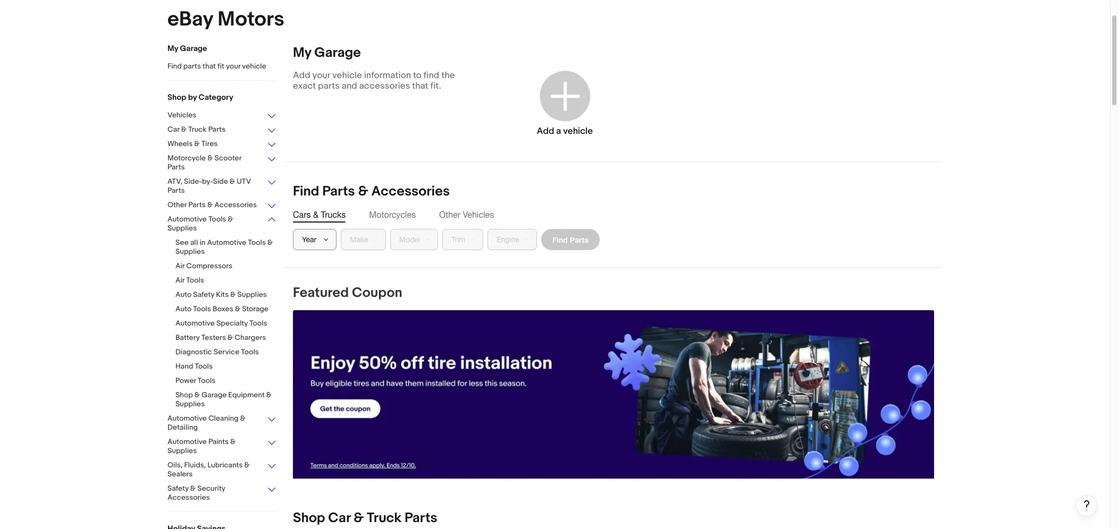 Task type: locate. For each thing, give the bounding box(es) containing it.
automotive
[[167, 215, 207, 224], [207, 238, 246, 247], [175, 319, 215, 328], [167, 414, 207, 423], [167, 438, 207, 447]]

1 vertical spatial car
[[328, 511, 351, 527]]

your inside find parts that fit your vehicle link
[[226, 62, 240, 71]]

add left and at the left top of the page
[[293, 70, 310, 81]]

tools
[[208, 215, 226, 224], [248, 238, 266, 247], [186, 276, 204, 285], [193, 305, 211, 314], [249, 319, 267, 328], [241, 348, 259, 357], [195, 362, 213, 371], [198, 376, 216, 385]]

scooter
[[215, 154, 241, 163]]

automotive down the automotive tools & supplies dropdown button on the left top of the page
[[207, 238, 246, 247]]

0 horizontal spatial vehicles
[[167, 111, 196, 120]]

fit.
[[430, 81, 441, 91]]

add inside add your vehicle information to find the exact parts and accessories that fit.
[[293, 70, 310, 81]]

my garage up exact
[[293, 45, 361, 61]]

1 vertical spatial other
[[439, 210, 460, 220]]

cleaning
[[208, 414, 239, 423]]

safety down sealers
[[167, 484, 189, 493]]

1 vertical spatial add
[[537, 126, 554, 136]]

supplies up storage
[[237, 290, 267, 299]]

1 horizontal spatial vehicles
[[463, 210, 494, 220]]

vehicle inside add your vehicle information to find the exact parts and accessories that fit.
[[332, 70, 362, 81]]

0 vertical spatial car
[[167, 125, 179, 134]]

enjoy 50% off tire installation image
[[293, 311, 934, 479]]

my up exact
[[293, 45, 311, 61]]

0 horizontal spatial accessories
[[167, 493, 210, 502]]

0 vertical spatial other
[[167, 200, 187, 209]]

parts
[[183, 62, 201, 71], [318, 81, 340, 91]]

my garage inside main content
[[293, 45, 361, 61]]

shop by category
[[167, 93, 233, 103]]

find inside find parts that fit your vehicle link
[[167, 62, 182, 71]]

add a vehicle button
[[499, 55, 631, 151]]

2 horizontal spatial accessories
[[371, 183, 450, 200]]

1 horizontal spatial find
[[293, 183, 319, 200]]

0 horizontal spatial find
[[167, 62, 182, 71]]

1 horizontal spatial accessories
[[214, 200, 257, 209]]

vehicles
[[167, 111, 196, 120], [463, 210, 494, 220]]

motorcycle
[[167, 154, 206, 163]]

shop inside main content
[[293, 511, 325, 527]]

1 vertical spatial auto
[[175, 305, 191, 314]]

auto up battery
[[175, 305, 191, 314]]

0 vertical spatial find
[[167, 62, 182, 71]]

find for find parts that fit your vehicle
[[167, 62, 182, 71]]

1 horizontal spatial parts
[[318, 81, 340, 91]]

oils, fluids, lubricants & sealers button
[[167, 461, 276, 480]]

your left and at the left top of the page
[[312, 70, 330, 81]]

that left fit.
[[412, 81, 428, 91]]

truck inside "vehicles car & truck parts wheels & tires motorcycle & scooter parts atv, side-by-side & utv parts other parts & accessories automotive tools & supplies see all in automotive tools & supplies air compressors air tools auto safety kits & supplies auto tools boxes & storage automotive specialty tools battery testers & chargers diagnostic service tools hand tools power tools shop & garage equipment & supplies automotive cleaning & detailing automotive paints & supplies oils, fluids, lubricants & sealers safety & security accessories"
[[188, 125, 207, 134]]

vehicle inside button
[[563, 126, 593, 136]]

find parts button
[[541, 229, 600, 250]]

utv
[[237, 177, 251, 186]]

0 vertical spatial that
[[203, 62, 216, 71]]

truck for vehicles
[[188, 125, 207, 134]]

auto
[[175, 290, 191, 299], [175, 305, 191, 314]]

0 vertical spatial vehicles
[[167, 111, 196, 120]]

&
[[181, 125, 187, 134], [194, 139, 200, 148], [207, 154, 213, 163], [230, 177, 235, 186], [358, 183, 368, 200], [207, 200, 213, 209], [313, 210, 318, 220], [228, 215, 233, 224], [267, 238, 273, 247], [230, 290, 236, 299], [235, 305, 240, 314], [228, 333, 233, 342], [194, 391, 200, 400], [266, 391, 272, 400], [240, 414, 246, 423], [230, 438, 236, 447], [244, 461, 250, 470], [190, 484, 196, 493], [354, 511, 364, 527]]

vehicle
[[242, 62, 266, 71], [332, 70, 362, 81], [563, 126, 593, 136]]

accessories up motorcycles
[[371, 183, 450, 200]]

parts left fit
[[183, 62, 201, 71]]

accessories down sealers
[[167, 493, 210, 502]]

0 vertical spatial accessories
[[371, 183, 450, 200]]

1 vertical spatial shop
[[175, 391, 193, 400]]

auto down compressors
[[175, 290, 191, 299]]

main content
[[284, 45, 1097, 530]]

tab list
[[293, 209, 934, 221]]

supplies up the oils,
[[167, 447, 197, 456]]

vehicles inside "vehicles car & truck parts wheels & tires motorcycle & scooter parts atv, side-by-side & utv parts other parts & accessories automotive tools & supplies see all in automotive tools & supplies air compressors air tools auto safety kits & supplies auto tools boxes & storage automotive specialty tools battery testers & chargers diagnostic service tools hand tools power tools shop & garage equipment & supplies automotive cleaning & detailing automotive paints & supplies oils, fluids, lubricants & sealers safety & security accessories"
[[167, 111, 196, 120]]

tools down the other parts & accessories dropdown button
[[208, 215, 226, 224]]

vehicles button
[[167, 111, 276, 121]]

0 vertical spatial shop
[[167, 93, 186, 103]]

exact
[[293, 81, 316, 91]]

sealers
[[167, 470, 193, 479]]

vehicle right a
[[563, 126, 593, 136]]

0 vertical spatial auto
[[175, 290, 191, 299]]

0 vertical spatial air
[[175, 262, 185, 271]]

power
[[175, 376, 196, 385]]

add your vehicle information to find the exact parts and accessories that fit.
[[293, 70, 455, 91]]

None text field
[[293, 311, 934, 480]]

and
[[342, 81, 357, 91]]

0 vertical spatial truck
[[188, 125, 207, 134]]

chargers
[[235, 333, 266, 342]]

battery testers & chargers link
[[175, 333, 284, 343]]

parts
[[208, 125, 226, 134], [167, 163, 185, 172], [322, 183, 355, 200], [167, 186, 185, 195], [188, 200, 206, 209], [570, 235, 589, 244], [405, 511, 437, 527]]

automotive tools & supplies button
[[167, 215, 276, 234]]

1 vertical spatial parts
[[318, 81, 340, 91]]

hand tools link
[[175, 362, 284, 372]]

1 vertical spatial vehicles
[[463, 210, 494, 220]]

truck inside main content
[[367, 511, 402, 527]]

paints
[[208, 438, 229, 447]]

1 vertical spatial safety
[[167, 484, 189, 493]]

supplies up compressors
[[175, 247, 205, 256]]

in
[[200, 238, 205, 247]]

find for find parts & accessories
[[293, 183, 319, 200]]

1 vertical spatial accessories
[[214, 200, 257, 209]]

auto tools boxes & storage link
[[175, 305, 284, 315]]

featured
[[293, 285, 349, 301]]

my garage
[[167, 44, 207, 54], [293, 45, 361, 61]]

find parts that fit your vehicle
[[167, 62, 266, 71]]

0 horizontal spatial add
[[293, 70, 310, 81]]

see all in automotive tools & supplies link
[[175, 238, 284, 257]]

shop & garage equipment & supplies link
[[175, 391, 284, 410]]

automotive left "cleaning"
[[167, 414, 207, 423]]

that inside add your vehicle information to find the exact parts and accessories that fit.
[[412, 81, 428, 91]]

automotive specialty tools link
[[175, 319, 284, 329]]

your inside add your vehicle information to find the exact parts and accessories that fit.
[[312, 70, 330, 81]]

add a vehicle image
[[537, 68, 593, 124]]

tools right power
[[198, 376, 216, 385]]

accessories down the atv, side-by-side & utv parts dropdown button
[[214, 200, 257, 209]]

your
[[226, 62, 240, 71], [312, 70, 330, 81]]

my
[[167, 44, 178, 54], [293, 45, 311, 61]]

add left a
[[537, 126, 554, 136]]

garage up find parts that fit your vehicle
[[180, 44, 207, 54]]

add inside button
[[537, 126, 554, 136]]

safety left kits
[[193, 290, 214, 299]]

0 horizontal spatial truck
[[188, 125, 207, 134]]

vehicles inside main content
[[463, 210, 494, 220]]

other inside "vehicles car & truck parts wheels & tires motorcycle & scooter parts atv, side-by-side & utv parts other parts & accessories automotive tools & supplies see all in automotive tools & supplies air compressors air tools auto safety kits & supplies auto tools boxes & storage automotive specialty tools battery testers & chargers diagnostic service tools hand tools power tools shop & garage equipment & supplies automotive cleaning & detailing automotive paints & supplies oils, fluids, lubricants & sealers safety & security accessories"
[[167, 200, 187, 209]]

air
[[175, 262, 185, 271], [175, 276, 185, 285]]

to
[[413, 70, 422, 81]]

automotive cleaning & detailing button
[[167, 414, 276, 433]]

1 horizontal spatial my garage
[[293, 45, 361, 61]]

that left fit
[[203, 62, 216, 71]]

1 horizontal spatial vehicle
[[332, 70, 362, 81]]

shop for shop car & truck parts
[[293, 511, 325, 527]]

automotive down detailing
[[167, 438, 207, 447]]

1 horizontal spatial your
[[312, 70, 330, 81]]

supplies
[[167, 224, 197, 233], [175, 247, 205, 256], [237, 290, 267, 299], [175, 400, 205, 409], [167, 447, 197, 456]]

truck for shop
[[367, 511, 402, 527]]

0 horizontal spatial car
[[167, 125, 179, 134]]

find
[[167, 62, 182, 71], [293, 183, 319, 200], [552, 235, 568, 244]]

0 horizontal spatial your
[[226, 62, 240, 71]]

vehicles car & truck parts wheels & tires motorcycle & scooter parts atv, side-by-side & utv parts other parts & accessories automotive tools & supplies see all in automotive tools & supplies air compressors air tools auto safety kits & supplies auto tools boxes & storage automotive specialty tools battery testers & chargers diagnostic service tools hand tools power tools shop & garage equipment & supplies automotive cleaning & detailing automotive paints & supplies oils, fluids, lubricants & sealers safety & security accessories
[[167, 111, 273, 502]]

0 vertical spatial add
[[293, 70, 310, 81]]

car inside "vehicles car & truck parts wheels & tires motorcycle & scooter parts atv, side-by-side & utv parts other parts & accessories automotive tools & supplies see all in automotive tools & supplies air compressors air tools auto safety kits & supplies auto tools boxes & storage automotive specialty tools battery testers & chargers diagnostic service tools hand tools power tools shop & garage equipment & supplies automotive cleaning & detailing automotive paints & supplies oils, fluids, lubricants & sealers safety & security accessories"
[[167, 125, 179, 134]]

other
[[167, 200, 187, 209], [439, 210, 460, 220]]

vehicle right fit
[[242, 62, 266, 71]]

that
[[203, 62, 216, 71], [412, 81, 428, 91]]

1 horizontal spatial car
[[328, 511, 351, 527]]

find parts & accessories
[[293, 183, 450, 200]]

my garage down ebay
[[167, 44, 207, 54]]

vehicle left information
[[332, 70, 362, 81]]

shop for shop by category
[[167, 93, 186, 103]]

garage down power tools link
[[202, 391, 227, 400]]

add
[[293, 70, 310, 81], [537, 126, 554, 136]]

find parts that fit your vehicle link
[[167, 62, 276, 72]]

1 horizontal spatial safety
[[193, 290, 214, 299]]

1 vertical spatial air
[[175, 276, 185, 285]]

boxes
[[213, 305, 233, 314]]

garage
[[180, 44, 207, 54], [314, 45, 361, 61], [202, 391, 227, 400]]

0 horizontal spatial vehicle
[[242, 62, 266, 71]]

other vehicles
[[439, 210, 494, 220]]

find parts
[[552, 235, 589, 244]]

find inside "find parts" button
[[552, 235, 568, 244]]

accessories
[[371, 183, 450, 200], [214, 200, 257, 209], [167, 493, 210, 502]]

1 vertical spatial find
[[293, 183, 319, 200]]

2 vertical spatial find
[[552, 235, 568, 244]]

shop
[[167, 93, 186, 103], [175, 391, 193, 400], [293, 511, 325, 527]]

my down ebay
[[167, 44, 178, 54]]

tab list containing cars & trucks
[[293, 209, 934, 221]]

1 vertical spatial that
[[412, 81, 428, 91]]

add for add your vehicle information to find the exact parts and accessories that fit.
[[293, 70, 310, 81]]

0 horizontal spatial parts
[[183, 62, 201, 71]]

parts left and at the left top of the page
[[318, 81, 340, 91]]

0 horizontal spatial other
[[167, 200, 187, 209]]

truck
[[188, 125, 207, 134], [367, 511, 402, 527]]

1 horizontal spatial truck
[[367, 511, 402, 527]]

2 horizontal spatial find
[[552, 235, 568, 244]]

motorcycles
[[369, 210, 416, 220]]

your right fit
[[226, 62, 240, 71]]

accessories inside main content
[[371, 183, 450, 200]]

security
[[197, 484, 225, 493]]

0 vertical spatial parts
[[183, 62, 201, 71]]

testers
[[201, 333, 226, 342]]

1 vertical spatial truck
[[367, 511, 402, 527]]

tires
[[201, 139, 218, 148]]

trucks
[[321, 210, 346, 220]]

1 horizontal spatial add
[[537, 126, 554, 136]]

by
[[188, 93, 197, 103]]

help, opens dialogs image
[[1081, 500, 1092, 511]]

information
[[364, 70, 411, 81]]

1 horizontal spatial that
[[412, 81, 428, 91]]

featured coupon
[[293, 285, 402, 301]]

2 horizontal spatial vehicle
[[563, 126, 593, 136]]

2 vertical spatial shop
[[293, 511, 325, 527]]



Task type: vqa. For each thing, say whether or not it's contained in the screenshot.
automotive
yes



Task type: describe. For each thing, give the bounding box(es) containing it.
hand
[[175, 362, 193, 371]]

wheels & tires button
[[167, 139, 276, 149]]

power tools link
[[175, 376, 284, 387]]

auto safety kits & supplies link
[[175, 290, 284, 300]]

0 horizontal spatial my
[[167, 44, 178, 54]]

supplies up see
[[167, 224, 197, 233]]

add for add a vehicle
[[537, 126, 554, 136]]

find
[[424, 70, 439, 81]]

2 vertical spatial accessories
[[167, 493, 210, 502]]

other parts & accessories button
[[167, 200, 276, 211]]

safety & security accessories button
[[167, 484, 276, 504]]

a
[[556, 126, 561, 136]]

motors
[[218, 7, 284, 32]]

shop car & truck parts
[[293, 511, 437, 527]]

detailing
[[167, 423, 198, 432]]

0 vertical spatial safety
[[193, 290, 214, 299]]

tools down 'chargers'
[[241, 348, 259, 357]]

car for vehicles
[[167, 125, 179, 134]]

wheels
[[167, 139, 193, 148]]

shop inside "vehicles car & truck parts wheels & tires motorcycle & scooter parts atv, side-by-side & utv parts other parts & accessories automotive tools & supplies see all in automotive tools & supplies air compressors air tools auto safety kits & supplies auto tools boxes & storage automotive specialty tools battery testers & chargers diagnostic service tools hand tools power tools shop & garage equipment & supplies automotive cleaning & detailing automotive paints & supplies oils, fluids, lubricants & sealers safety & security accessories"
[[175, 391, 193, 400]]

by-
[[202, 177, 213, 186]]

1 horizontal spatial other
[[439, 210, 460, 220]]

1 horizontal spatial my
[[293, 45, 311, 61]]

2 auto from the top
[[175, 305, 191, 314]]

atv,
[[167, 177, 182, 186]]

fit
[[218, 62, 224, 71]]

cars
[[293, 210, 311, 220]]

diagnostic service tools link
[[175, 348, 284, 358]]

cars & trucks
[[293, 210, 346, 220]]

garage inside "vehicles car & truck parts wheels & tires motorcycle & scooter parts atv, side-by-side & utv parts other parts & accessories automotive tools & supplies see all in automotive tools & supplies air compressors air tools auto safety kits & supplies auto tools boxes & storage automotive specialty tools battery testers & chargers diagnostic service tools hand tools power tools shop & garage equipment & supplies automotive cleaning & detailing automotive paints & supplies oils, fluids, lubricants & sealers safety & security accessories"
[[202, 391, 227, 400]]

tab list inside main content
[[293, 209, 934, 221]]

storage
[[242, 305, 268, 314]]

tools left boxes
[[193, 305, 211, 314]]

tools down 'diagnostic'
[[195, 362, 213, 371]]

accessories
[[359, 81, 410, 91]]

vehicle for add your vehicle information to find the exact parts and accessories that fit.
[[332, 70, 362, 81]]

coupon
[[352, 285, 402, 301]]

none text field inside main content
[[293, 311, 934, 480]]

kits
[[216, 290, 229, 299]]

automotive up battery
[[175, 319, 215, 328]]

diagnostic
[[175, 348, 212, 357]]

tools down compressors
[[186, 276, 204, 285]]

battery
[[175, 333, 200, 342]]

all
[[190, 238, 198, 247]]

oils,
[[167, 461, 183, 470]]

ebay motors
[[167, 7, 284, 32]]

see
[[175, 238, 189, 247]]

motorcycle & scooter parts button
[[167, 154, 276, 173]]

the
[[441, 70, 455, 81]]

main content containing my garage
[[284, 45, 1097, 530]]

tools down storage
[[249, 319, 267, 328]]

fluids,
[[184, 461, 206, 470]]

2 air from the top
[[175, 276, 185, 285]]

car for shop
[[328, 511, 351, 527]]

0 horizontal spatial safety
[[167, 484, 189, 493]]

air compressors link
[[175, 262, 284, 272]]

compressors
[[186, 262, 232, 271]]

service
[[214, 348, 239, 357]]

side-
[[184, 177, 202, 186]]

tools up air compressors link at the left of the page
[[248, 238, 266, 247]]

1 auto from the top
[[175, 290, 191, 299]]

parts inside add your vehicle information to find the exact parts and accessories that fit.
[[318, 81, 340, 91]]

lubricants
[[208, 461, 243, 470]]

specialty
[[216, 319, 248, 328]]

side
[[213, 177, 228, 186]]

automotive up see
[[167, 215, 207, 224]]

0 horizontal spatial that
[[203, 62, 216, 71]]

vehicle for add a vehicle
[[563, 126, 593, 136]]

automotive paints & supplies button
[[167, 438, 276, 457]]

atv, side-by-side & utv parts button
[[167, 177, 276, 196]]

0 horizontal spatial my garage
[[167, 44, 207, 54]]

add a vehicle
[[537, 126, 593, 136]]

garage up and at the left top of the page
[[314, 45, 361, 61]]

car & truck parts button
[[167, 125, 276, 135]]

parts inside button
[[570, 235, 589, 244]]

supplies down power
[[175, 400, 205, 409]]

category
[[199, 93, 233, 103]]

ebay
[[167, 7, 213, 32]]

1 air from the top
[[175, 262, 185, 271]]

find for find parts
[[552, 235, 568, 244]]

equipment
[[228, 391, 265, 400]]

air tools link
[[175, 276, 284, 286]]



